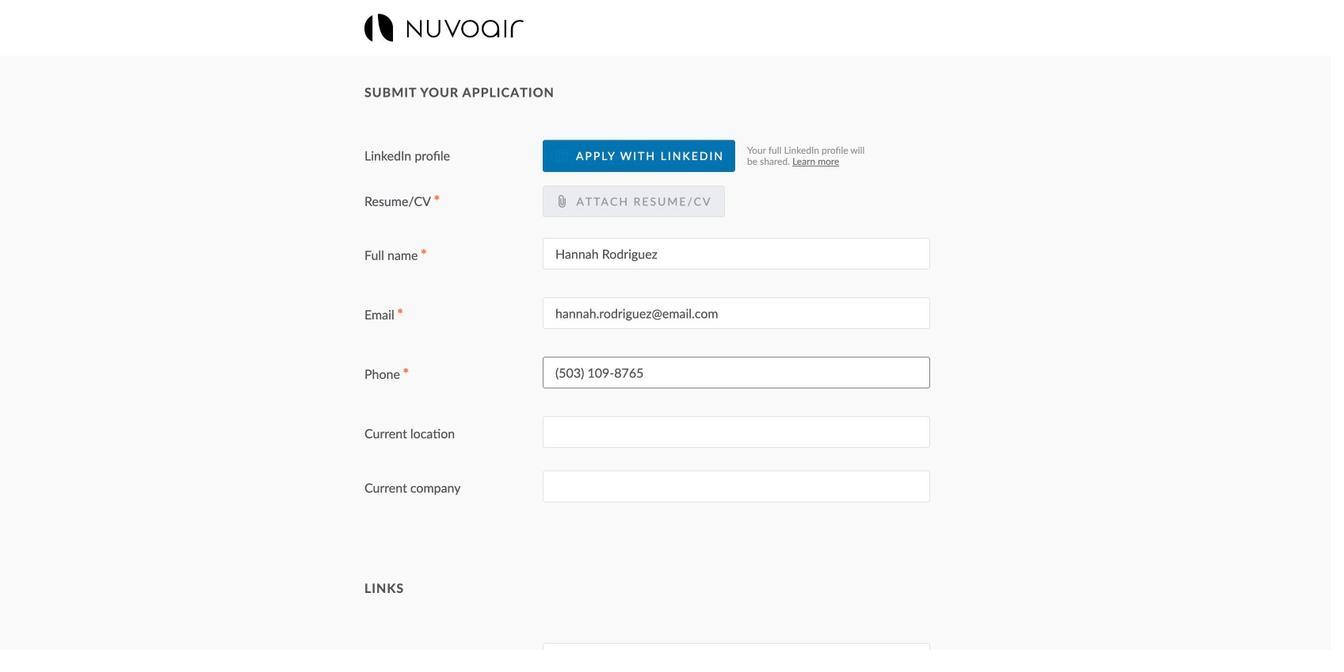 Task type: locate. For each thing, give the bounding box(es) containing it.
nuvoair logo image
[[365, 14, 524, 42]]

paperclip image
[[556, 195, 568, 208]]

None email field
[[543, 297, 931, 329]]

None text field
[[543, 238, 931, 270], [543, 357, 931, 389], [543, 416, 931, 448], [543, 471, 931, 502], [543, 643, 931, 650], [543, 238, 931, 270], [543, 357, 931, 389], [543, 416, 931, 448], [543, 471, 931, 502], [543, 643, 931, 650]]



Task type: vqa. For each thing, say whether or not it's contained in the screenshot.
paperclip image
yes



